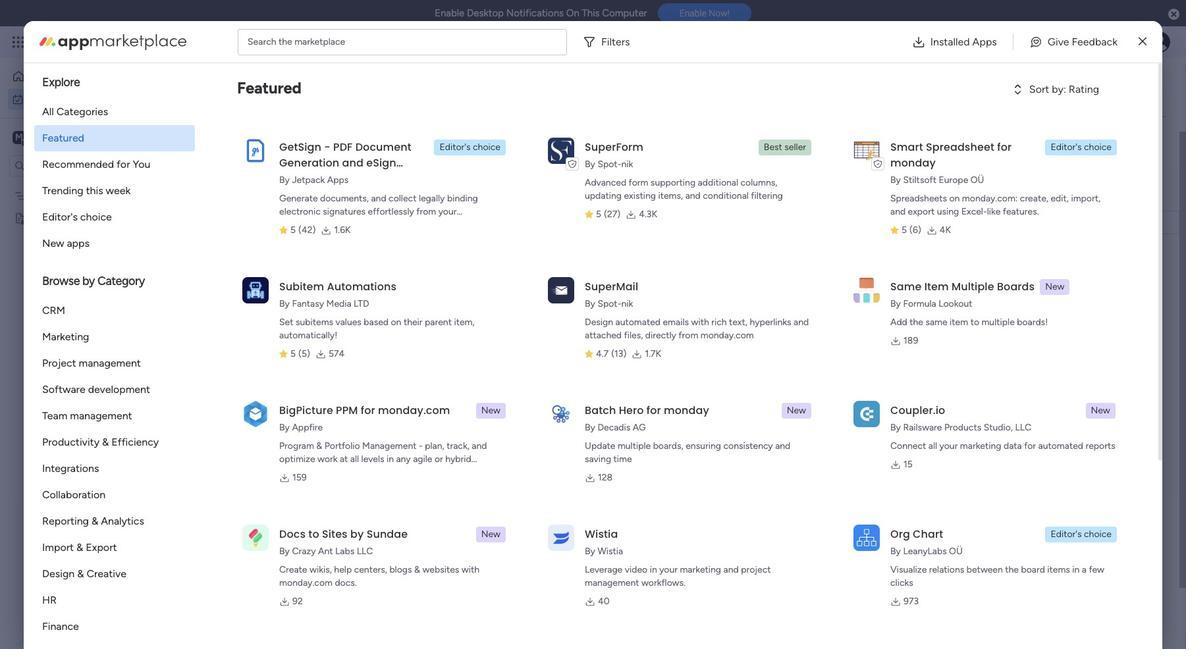 Task type: locate. For each thing, give the bounding box(es) containing it.
sites
[[322, 527, 348, 542]]

app logo image for generate documents, and collect legally binding electronic signatures effortlessly from your monday.com boards
[[243, 138, 269, 164]]

1 vertical spatial work
[[44, 93, 64, 104]]

& for creative
[[77, 568, 84, 581]]

trending this week
[[42, 185, 131, 197]]

by down org
[[891, 546, 901, 557]]

rich
[[712, 317, 727, 328]]

editor's
[[440, 142, 471, 153], [1051, 142, 1082, 153], [42, 211, 78, 223], [1051, 529, 1082, 540]]

for right data
[[1025, 441, 1037, 452]]

& up export
[[92, 515, 98, 528]]

5 (42)
[[291, 225, 316, 236]]

0 right today
[[272, 266, 278, 277]]

0 vertical spatial your
[[439, 206, 457, 217]]

app logo image left the 'coupler.io'
[[854, 401, 880, 428]]

same item multiple boards
[[891, 279, 1035, 295]]

2 vertical spatial your
[[660, 565, 678, 576]]

by inside supermail by spot-nik
[[585, 299, 596, 310]]

editor's for org chart
[[1051, 529, 1082, 540]]

& left export
[[76, 542, 83, 554]]

1
[[297, 194, 301, 206]]

editor's choice down the plan
[[42, 211, 112, 223]]

& for export
[[76, 542, 83, 554]]

to up crazy
[[309, 527, 319, 542]]

the left board
[[1006, 565, 1019, 576]]

work for monday
[[106, 34, 130, 49]]

leverage
[[585, 565, 623, 576]]

updating
[[585, 190, 622, 202]]

computer
[[603, 7, 648, 19]]

clicks
[[891, 578, 914, 589]]

and left "project"
[[724, 565, 739, 576]]

work
[[233, 76, 286, 106]]

spot- down superform at the top of page
[[598, 159, 622, 170]]

2 horizontal spatial your
[[940, 441, 958, 452]]

a left date
[[272, 451, 280, 468]]

0 horizontal spatial your
[[439, 206, 457, 217]]

and right hyperlinks
[[794, 317, 809, 328]]

lottie animation element
[[0, 517, 168, 650]]

this
[[582, 7, 600, 19], [593, 219, 609, 229], [222, 309, 246, 326]]

items inside next week / 0 items
[[303, 360, 326, 372]]

by for coupler.io
[[891, 422, 901, 434]]

filtering
[[751, 190, 783, 202]]

0 horizontal spatial -
[[324, 140, 331, 155]]

like
[[988, 206, 1001, 217]]

by up 'set' on the left of page
[[279, 299, 290, 310]]

in up workflows.
[[650, 565, 657, 576]]

0 horizontal spatial to
[[309, 527, 319, 542]]

1 vertical spatial spot-
[[598, 299, 622, 310]]

automated up files,
[[616, 317, 661, 328]]

past dates / 1 item
[[222, 190, 322, 207]]

multiple
[[982, 317, 1015, 328], [618, 441, 651, 452]]

marketing
[[961, 441, 1002, 452], [680, 565, 722, 576]]

with left rich
[[692, 317, 710, 328]]

installed apps
[[931, 35, 998, 48]]

- inside getsign - pdf document generation and esign collection
[[324, 140, 331, 155]]

values
[[336, 317, 362, 328]]

connect all your marketing data for automated reports
[[891, 441, 1116, 452]]

your up workflows.
[[660, 565, 678, 576]]

2 vertical spatial this
[[222, 309, 246, 326]]

form
[[629, 177, 649, 188]]

week right this
[[106, 185, 131, 197]]

this up next
[[222, 309, 246, 326]]

conditional
[[703, 190, 749, 202]]

0 left at
[[323, 455, 329, 467]]

choice for getsign - pdf document generation and esign collection
[[473, 142, 501, 153]]

llc up centers,
[[357, 546, 373, 557]]

1 horizontal spatial oü
[[971, 175, 985, 186]]

app logo image for design automated emails with rich text, hyperlinks and attached files, directly from monday.com
[[548, 277, 575, 304]]

1 vertical spatial marketing
[[42, 331, 89, 343]]

1 horizontal spatial design
[[585, 317, 614, 328]]

automatically!
[[279, 330, 338, 341]]

work up all
[[44, 93, 64, 104]]

app logo image for update multiple boards, ensuring consistency and saving time
[[548, 401, 575, 428]]

and down pdf
[[342, 156, 364, 171]]

electronic
[[279, 206, 321, 217]]

select product image
[[12, 36, 25, 49]]

boards!
[[1018, 317, 1049, 328]]

by left stiltsoft
[[891, 175, 901, 186]]

app logo image left same
[[854, 277, 880, 304]]

without
[[222, 451, 269, 468]]

sort
[[1030, 83, 1050, 96]]

1 horizontal spatial all
[[929, 441, 938, 452]]

give
[[1048, 35, 1070, 48]]

by down batch at the bottom of page
[[585, 422, 596, 434]]

spreadsheets
[[891, 193, 948, 204]]

& inside "create wikis, help centers, blogs & websites with monday.com docs."
[[415, 565, 420, 576]]

1 vertical spatial multiple
[[618, 441, 651, 452]]

0 vertical spatial llc
[[1016, 422, 1032, 434]]

0 right later
[[264, 408, 270, 419]]

choice for smart spreadsheet for monday
[[1085, 142, 1112, 153]]

files,
[[624, 330, 643, 341]]

app logo image left wistia by wistia
[[548, 525, 575, 551]]

1 vertical spatial -
[[419, 441, 423, 452]]

docs
[[279, 527, 306, 542]]

all
[[42, 105, 54, 118]]

and inside the advanced form supporting additional columns, updating existing items, and conditional filtering
[[686, 190, 701, 202]]

app logo image up without
[[243, 401, 269, 428]]

1 vertical spatial with
[[462, 565, 480, 576]]

new for bigpicture
[[482, 405, 501, 416]]

monday up home button
[[59, 34, 104, 49]]

by
[[585, 159, 596, 170], [279, 175, 290, 186], [891, 175, 901, 186], [279, 299, 290, 310], [585, 299, 596, 310], [891, 299, 901, 310], [279, 422, 290, 434], [585, 422, 596, 434], [891, 422, 901, 434], [279, 546, 290, 557], [585, 546, 596, 557], [891, 546, 901, 557]]

marketing for marketing
[[42, 331, 89, 343]]

1 horizontal spatial the
[[910, 317, 924, 328]]

program
[[279, 441, 314, 452]]

1 vertical spatial design
[[42, 568, 75, 581]]

pdf
[[333, 140, 353, 155]]

oü up "relations"
[[950, 546, 963, 557]]

editor's for getsign - pdf document generation and esign collection
[[440, 142, 471, 153]]

status
[[1028, 190, 1055, 201]]

work inside 'button'
[[44, 93, 64, 104]]

1 horizontal spatial to
[[971, 317, 980, 328]]

to down lookout
[[971, 317, 980, 328]]

0 vertical spatial oü
[[971, 175, 985, 186]]

1 vertical spatial monday
[[891, 156, 936, 171]]

week left the fantasy
[[249, 309, 280, 326]]

enable left the desktop
[[435, 7, 465, 19]]

help image
[[1104, 36, 1117, 49]]

dapulse x slim image
[[1139, 34, 1147, 50]]

design for design & creative
[[42, 568, 75, 581]]

workspace selection element
[[13, 129, 110, 147]]

2 horizontal spatial work
[[318, 454, 338, 465]]

app logo image left docs
[[243, 525, 269, 551]]

on inside spreadsheets on monday.com: create, edit, import, and export using excel-like features.
[[950, 193, 960, 204]]

stiltsoft
[[904, 175, 937, 186]]

nik down supermail
[[622, 299, 634, 310]]

1 horizontal spatial a
[[1083, 565, 1087, 576]]

from down "emails"
[[679, 330, 699, 341]]

0 down the fantasy
[[292, 313, 298, 324]]

monday.com
[[279, 219, 333, 231], [701, 330, 754, 341], [378, 403, 450, 418], [279, 578, 333, 589]]

and inside leverage video in your marketing and project management workflows.
[[724, 565, 739, 576]]

0 horizontal spatial the
[[279, 36, 292, 47]]

1 horizontal spatial work
[[106, 34, 130, 49]]

subitems
[[296, 317, 334, 328]]

1 vertical spatial oü
[[950, 546, 963, 557]]

work up home button
[[106, 34, 130, 49]]

in down management
[[387, 454, 394, 465]]

0 vertical spatial from
[[417, 206, 436, 217]]

spot-
[[598, 159, 622, 170], [598, 299, 622, 310]]

design down import
[[42, 568, 75, 581]]

-
[[324, 140, 331, 155], [419, 441, 423, 452]]

0 vertical spatial item
[[304, 194, 322, 206]]

0 inside without a date / 0 items
[[323, 455, 329, 467]]

from inside 'design automated emails with rich text, hyperlinks and attached files, directly from monday.com'
[[679, 330, 699, 341]]

0 horizontal spatial all
[[350, 454, 359, 465]]

create
[[279, 565, 307, 576]]

1 nik from the top
[[622, 159, 634, 170]]

1 horizontal spatial featured
[[237, 78, 302, 98]]

all right at
[[350, 454, 359, 465]]

1 vertical spatial nik
[[622, 299, 634, 310]]

this down the updating
[[593, 219, 609, 229]]

lookout
[[939, 299, 973, 310]]

give feedback
[[1048, 35, 1118, 48]]

reporting & analytics
[[42, 515, 144, 528]]

browse by category
[[42, 274, 145, 289]]

design inside 'design automated emails with rich text, hyperlinks and attached files, directly from monday.com'
[[585, 317, 614, 328]]

supermail
[[585, 279, 639, 295]]

1 spot- from the top
[[598, 159, 622, 170]]

fantasy
[[292, 299, 324, 310]]

browse
[[42, 274, 80, 289]]

items right board
[[1048, 565, 1071, 576]]

search the marketplace
[[248, 36, 345, 47]]

2 nik from the top
[[622, 299, 634, 310]]

featured down search
[[237, 78, 302, 98]]

1 horizontal spatial monday
[[664, 403, 710, 418]]

0 vertical spatial -
[[324, 140, 331, 155]]

1 vertical spatial wistia
[[598, 546, 624, 557]]

my down 'home' at the top of the page
[[29, 93, 42, 104]]

0 vertical spatial marketing
[[31, 190, 72, 201]]

/ left 1
[[288, 190, 294, 207]]

0 horizontal spatial oü
[[950, 546, 963, 557]]

1 horizontal spatial marketing
[[961, 441, 1002, 452]]

and right items,
[[686, 190, 701, 202]]

list box containing marketing plan
[[0, 182, 168, 407]]

1 horizontal spatial from
[[679, 330, 699, 341]]

2 vertical spatial work
[[318, 454, 338, 465]]

editor's for smart spreadsheet for monday
[[1051, 142, 1082, 153]]

1 vertical spatial this
[[593, 219, 609, 229]]

option
[[0, 184, 168, 186]]

leanylabs
[[904, 546, 947, 557]]

app logo image for visualize relations between the board items in a few clicks
[[854, 525, 880, 551]]

2 horizontal spatial in
[[1073, 565, 1080, 576]]

app logo image for set subitems values based on their parent item, automatically!
[[243, 277, 269, 304]]

a inside visualize relations between the board items in a few clicks
[[1083, 565, 1087, 576]]

for right spreadsheet
[[998, 140, 1012, 155]]

item right 1
[[304, 194, 322, 206]]

2 horizontal spatial the
[[1006, 565, 1019, 576]]

0 horizontal spatial work
[[44, 93, 64, 104]]

1 horizontal spatial automated
[[1039, 441, 1084, 452]]

choice up 'import,'
[[1085, 142, 1112, 153]]

0 horizontal spatial a
[[272, 451, 280, 468]]

0 horizontal spatial from
[[417, 206, 436, 217]]

create wikis, help centers, blogs & websites with monday.com docs.
[[279, 565, 480, 589]]

by formula lookout
[[891, 299, 973, 310]]

your
[[439, 206, 457, 217], [940, 441, 958, 452], [660, 565, 678, 576]]

1 horizontal spatial apps
[[973, 35, 998, 48]]

0 vertical spatial by
[[82, 274, 95, 289]]

apps
[[67, 237, 90, 250]]

1 vertical spatial all
[[350, 454, 359, 465]]

0 horizontal spatial design
[[42, 568, 75, 581]]

0 vertical spatial to
[[971, 317, 980, 328]]

app logo image
[[243, 138, 269, 164], [548, 138, 575, 164], [854, 138, 880, 164], [243, 277, 269, 304], [548, 277, 575, 304], [854, 277, 880, 304], [548, 401, 575, 428], [243, 401, 269, 428], [854, 401, 880, 428], [243, 525, 269, 551], [548, 525, 575, 551], [854, 525, 880, 551]]

apps inside button
[[973, 35, 998, 48]]

0 vertical spatial work
[[106, 34, 130, 49]]

monday inside smart spreadsheet for monday
[[891, 156, 936, 171]]

2 spot- from the top
[[598, 299, 622, 310]]

0 horizontal spatial by
[[82, 274, 95, 289]]

spot- down supermail
[[598, 299, 622, 310]]

0 horizontal spatial on
[[391, 317, 402, 328]]

set
[[279, 317, 294, 328]]

2 vertical spatial monday
[[664, 403, 710, 418]]

1 vertical spatial by
[[351, 527, 364, 542]]

the right search
[[279, 36, 292, 47]]

973
[[904, 596, 919, 608]]

0 vertical spatial with
[[692, 317, 710, 328]]

0 inside 'this week / 0 items'
[[292, 313, 298, 324]]

this week / 0 items
[[222, 309, 323, 326]]

1.6k
[[334, 225, 351, 236]]

all down railsware
[[929, 441, 938, 452]]

monday.com down rich
[[701, 330, 754, 341]]

by right browse on the top
[[82, 274, 95, 289]]

enable now!
[[680, 8, 730, 19]]

items down portfolio
[[331, 455, 354, 467]]

1 vertical spatial a
[[1083, 565, 1087, 576]]

marketing down studio,
[[961, 441, 1002, 452]]

coupler.io
[[891, 403, 946, 418]]

from inside generate documents, and collect legally binding electronic signatures effortlessly from your monday.com boards
[[417, 206, 436, 217]]

app logo image left supermail
[[548, 277, 575, 304]]

apps
[[973, 35, 998, 48], [327, 175, 349, 186]]

formula
[[904, 299, 937, 310]]

monday.com inside 'design automated emails with rich text, hyperlinks and attached files, directly from monday.com'
[[701, 330, 754, 341]]

productivity
[[42, 436, 100, 449]]

home button
[[8, 66, 142, 87]]

this week
[[593, 219, 631, 229]]

monday.com up plan, at the bottom left of page
[[378, 403, 450, 418]]

0 inside later / 0 items
[[264, 408, 270, 419]]

dapulse close image
[[1169, 8, 1180, 21]]

monday.com down electronic
[[279, 219, 333, 231]]

1 vertical spatial on
[[391, 317, 402, 328]]

apps up documents,
[[327, 175, 349, 186]]

by for docs to sites by sundae
[[279, 546, 290, 557]]

by for getsign - pdf document generation and esign collection
[[279, 175, 290, 186]]

enable desktop notifications on this computer
[[435, 7, 648, 19]]

documents,
[[320, 193, 369, 204]]

on up using at right
[[950, 193, 960, 204]]

and up the effortlessly
[[371, 193, 387, 204]]

data
[[1004, 441, 1023, 452]]

installed apps button
[[902, 29, 1008, 55]]

items inside later / 0 items
[[272, 408, 295, 419]]

1 vertical spatial from
[[679, 330, 699, 341]]

and left v2 overdue deadline image at the top of the page
[[891, 206, 906, 217]]

automated inside 'design automated emails with rich text, hyperlinks and attached files, directly from monday.com'
[[616, 317, 661, 328]]

marketing up project
[[42, 331, 89, 343]]

for for bigpicture ppm for monday.com
[[361, 403, 375, 418]]

editor's choice up 'import,'
[[1051, 142, 1112, 153]]

0 horizontal spatial in
[[387, 454, 394, 465]]

0 horizontal spatial apps
[[327, 175, 349, 186]]

0 vertical spatial apps
[[973, 35, 998, 48]]

parent
[[425, 317, 452, 328]]

1 horizontal spatial your
[[660, 565, 678, 576]]

items inside 'this week / 0 items'
[[300, 313, 323, 324]]

see
[[230, 36, 246, 47]]

0 horizontal spatial multiple
[[618, 441, 651, 452]]

inbox image
[[985, 36, 998, 49]]

my inside 'button'
[[29, 93, 42, 104]]

0 vertical spatial spot-
[[598, 159, 622, 170]]

by down supermail
[[585, 299, 596, 310]]

the
[[279, 36, 292, 47], [910, 317, 924, 328], [1006, 565, 1019, 576]]

&
[[102, 436, 109, 449], [317, 441, 322, 452], [92, 515, 98, 528], [76, 542, 83, 554], [415, 565, 420, 576], [77, 568, 84, 581]]

1 horizontal spatial llc
[[1016, 422, 1032, 434]]

1 horizontal spatial enable
[[680, 8, 707, 19]]

oü up monday.com: on the right top of page
[[971, 175, 985, 186]]

for right hero
[[647, 403, 661, 418]]

items up by appfire
[[272, 408, 295, 419]]

None search field
[[194, 132, 318, 153]]

effortlessly
[[368, 206, 414, 217]]

1 vertical spatial llc
[[357, 546, 373, 557]]

item inside past dates / 1 item
[[304, 194, 322, 206]]

enable left now!
[[680, 8, 707, 19]]

this right on
[[582, 7, 600, 19]]

0 vertical spatial all
[[929, 441, 938, 452]]

the for add
[[910, 317, 924, 328]]

choice up few
[[1085, 529, 1112, 540]]

workspace image
[[13, 130, 26, 145]]

enable inside button
[[680, 8, 707, 19]]

your inside leverage video in your marketing and project management workflows.
[[660, 565, 678, 576]]

with right the websites
[[462, 565, 480, 576]]

for inside smart spreadsheet for monday
[[998, 140, 1012, 155]]

& left the creative
[[77, 568, 84, 581]]

my for my work
[[198, 76, 228, 106]]

4k
[[940, 225, 952, 236]]

on left their
[[391, 317, 402, 328]]

nik
[[622, 159, 634, 170], [622, 299, 634, 310]]

design up attached
[[585, 317, 614, 328]]

1 vertical spatial featured
[[42, 132, 84, 144]]

spot- inside supermail by spot-nik
[[598, 299, 622, 310]]

0 vertical spatial a
[[272, 451, 280, 468]]

featured up search in workspace field
[[42, 132, 84, 144]]

development
[[88, 384, 150, 396]]

0 vertical spatial monday
[[59, 34, 104, 49]]

- up agile
[[419, 441, 423, 452]]

list box
[[0, 182, 168, 407]]

marketing for marketing plan
[[31, 190, 72, 201]]

marketing inside list box
[[31, 190, 72, 201]]

1 horizontal spatial -
[[419, 441, 423, 452]]

1 horizontal spatial on
[[950, 193, 960, 204]]

app logo image left by spot-nik
[[548, 138, 575, 164]]

llc for docs to sites by sundae
[[357, 546, 373, 557]]

work for my
[[44, 93, 64, 104]]

(13)
[[612, 349, 627, 360]]

your inside generate documents, and collect legally binding electronic signatures effortlessly from your monday.com boards
[[439, 206, 457, 217]]

1 horizontal spatial with
[[692, 317, 710, 328]]

installed
[[931, 35, 970, 48]]

1 horizontal spatial by
[[351, 527, 364, 542]]

& inside program & portfolio management - plan, track, and optimize work at all levels in any agile or hybrid framework
[[317, 441, 322, 452]]

plans
[[248, 36, 270, 47]]

apps marketplace image
[[40, 34, 187, 50]]

project
[[42, 357, 76, 370]]

week down group
[[611, 219, 631, 229]]

monday up ensuring
[[664, 403, 710, 418]]

5 left (6)
[[902, 225, 907, 236]]

0 vertical spatial automated
[[616, 317, 661, 328]]

week right next
[[251, 357, 282, 373]]

monday down the smart
[[891, 156, 936, 171]]

2 vertical spatial the
[[1006, 565, 1019, 576]]

automated
[[616, 317, 661, 328], [1039, 441, 1084, 452]]

management
[[362, 441, 417, 452]]

0 horizontal spatial enable
[[435, 7, 465, 19]]

a left few
[[1083, 565, 1087, 576]]

multiple up the time
[[618, 441, 651, 452]]

0 vertical spatial on
[[950, 193, 960, 204]]

1 horizontal spatial item
[[950, 317, 969, 328]]

1 vertical spatial marketing
[[680, 565, 722, 576]]

- inside program & portfolio management - plan, track, and optimize work at all levels in any agile or hybrid framework
[[419, 441, 423, 452]]

plan,
[[425, 441, 445, 452]]

item down lookout
[[950, 317, 969, 328]]

work inside program & portfolio management - plan, track, and optimize work at all levels in any agile or hybrid framework
[[318, 454, 338, 465]]

with inside 'design automated emails with rich text, hyperlinks and attached files, directly from monday.com'
[[692, 317, 710, 328]]

new for docs
[[482, 529, 501, 540]]

1 horizontal spatial in
[[650, 565, 657, 576]]

0 vertical spatial design
[[585, 317, 614, 328]]

0 vertical spatial multiple
[[982, 317, 1015, 328]]

smart
[[891, 140, 924, 155]]

apps right notifications icon
[[973, 35, 998, 48]]

in left few
[[1073, 565, 1080, 576]]

0 vertical spatial the
[[279, 36, 292, 47]]

choice up binding at the top left of page
[[473, 142, 501, 153]]

framework
[[279, 467, 323, 478]]

hr
[[42, 594, 57, 607]]



Task type: describe. For each thing, give the bounding box(es) containing it.
llc for coupler.io
[[1016, 422, 1032, 434]]

by jetpack apps
[[279, 175, 349, 186]]

this for this week
[[593, 219, 609, 229]]

new for batch
[[787, 405, 807, 416]]

labs
[[335, 546, 355, 557]]

15
[[904, 459, 913, 471]]

analytics
[[101, 515, 144, 528]]

group
[[614, 190, 640, 201]]

same
[[926, 317, 948, 328]]

1 vertical spatial apps
[[327, 175, 349, 186]]

rating
[[1069, 83, 1100, 96]]

for for smart spreadsheet for monday
[[998, 140, 1012, 155]]

monday for smart spreadsheet for monday
[[891, 156, 936, 171]]

ppm
[[336, 403, 358, 418]]

search everything image
[[1075, 36, 1088, 49]]

nik inside supermail by spot-nik
[[622, 299, 634, 310]]

/ left the fantasy
[[283, 309, 289, 326]]

editor's choice for getsign - pdf document generation and esign collection
[[440, 142, 501, 153]]

this for this week / 0 items
[[222, 309, 246, 326]]

creative
[[87, 568, 126, 581]]

0 vertical spatial marketing
[[961, 441, 1002, 452]]

workflows.
[[642, 578, 686, 589]]

my work
[[198, 76, 286, 106]]

board
[[1022, 565, 1046, 576]]

today
[[222, 262, 259, 278]]

getsign
[[279, 140, 322, 155]]

marketing plan
[[31, 190, 92, 201]]

monday.com:
[[963, 193, 1018, 204]]

and inside generate documents, and collect legally binding electronic signatures effortlessly from your monday.com boards
[[371, 193, 387, 204]]

visualize relations between the board items in a few clicks
[[891, 565, 1105, 589]]

1.7k
[[645, 349, 662, 360]]

for left you on the left top of the page
[[117, 158, 130, 171]]

items right done
[[392, 136, 415, 148]]

best
[[764, 142, 783, 153]]

any
[[396, 454, 411, 465]]

levels
[[362, 454, 385, 465]]

editor's choice for smart spreadsheet for monday
[[1051, 142, 1112, 153]]

hero
[[619, 403, 644, 418]]

/ right today
[[262, 262, 269, 278]]

date
[[283, 451, 311, 468]]

0 inside today / 0 items
[[272, 266, 278, 277]]

all inside program & portfolio management - plan, track, and optimize work at all levels in any agile or hybrid framework
[[350, 454, 359, 465]]

between
[[967, 565, 1004, 576]]

this
[[86, 185, 103, 197]]

notifications image
[[956, 36, 969, 49]]

later / 0 items
[[222, 404, 295, 420]]

my work button
[[8, 89, 142, 110]]

category
[[97, 274, 145, 289]]

for for batch hero for monday
[[647, 403, 661, 418]]

collaboration
[[42, 489, 106, 501]]

plan
[[74, 190, 92, 201]]

on inside set subitems values based on their parent item, automatically!
[[391, 317, 402, 328]]

0 horizontal spatial monday
[[59, 34, 104, 49]]

features.
[[1004, 206, 1040, 217]]

kendall parks image
[[1150, 32, 1171, 53]]

design for design automated emails with rich text, hyperlinks and attached files, directly from monday.com
[[585, 317, 614, 328]]

and inside program & portfolio management - plan, track, and optimize work at all levels in any agile or hybrid framework
[[472, 441, 487, 452]]

wikis,
[[310, 565, 332, 576]]

monday.com inside "create wikis, help centers, blogs & websites with monday.com docs."
[[279, 578, 333, 589]]

import,
[[1072, 193, 1101, 204]]

based
[[364, 317, 389, 328]]

monday.com inside generate documents, and collect legally binding electronic signatures effortlessly from your monday.com boards
[[279, 219, 333, 231]]

week for this week
[[611, 219, 631, 229]]

explore
[[42, 75, 80, 90]]

bigpicture
[[279, 403, 333, 418]]

workspace
[[56, 131, 108, 143]]

lottie animation image
[[0, 517, 168, 650]]

app logo image for program & portfolio management - plan, track, and optimize work at all levels in any agile or hybrid framework
[[243, 401, 269, 428]]

week for this week / 0 items
[[249, 309, 280, 326]]

using
[[938, 206, 960, 217]]

add the same item to multiple boards!
[[891, 317, 1049, 328]]

by:
[[1053, 83, 1067, 96]]

the for search
[[279, 36, 292, 47]]

boards
[[998, 279, 1035, 295]]

apps image
[[1043, 36, 1056, 49]]

columns,
[[741, 177, 778, 188]]

customize
[[441, 136, 486, 148]]

by spot-nik
[[585, 159, 634, 170]]

app logo image for add the same item to multiple boards!
[[854, 277, 880, 304]]

by leanylabs oü
[[891, 546, 963, 557]]

enable for enable now!
[[680, 8, 707, 19]]

1 vertical spatial item
[[950, 317, 969, 328]]

item
[[925, 279, 949, 295]]

items,
[[659, 190, 684, 202]]

by inside the subitem automations by fantasy media ltd
[[279, 299, 290, 310]]

past
[[222, 190, 248, 207]]

with inside "create wikis, help centers, blogs & websites with monday.com docs."
[[462, 565, 480, 576]]

5 left (5)
[[291, 349, 296, 360]]

by for smart spreadsheet for monday
[[891, 175, 901, 186]]

same
[[891, 279, 922, 295]]

supermail by spot-nik
[[585, 279, 639, 310]]

Search in workspace field
[[28, 158, 110, 173]]

home
[[30, 71, 55, 82]]

by inside wistia by wistia
[[585, 546, 596, 557]]

appfire
[[292, 422, 323, 434]]

hyperlinks
[[750, 317, 792, 328]]

items inside without a date / 0 items
[[331, 455, 354, 467]]

my for my work
[[29, 93, 42, 104]]

by for org chart
[[891, 546, 901, 557]]

collect
[[389, 193, 417, 204]]

app logo image left the smart
[[854, 138, 880, 164]]

app logo image for leverage video in your marketing and project management workflows.
[[548, 525, 575, 551]]

9
[[956, 218, 961, 228]]

by for superform
[[585, 159, 596, 170]]

monday for batch hero for monday
[[664, 403, 710, 418]]

choice for org chart
[[1085, 529, 1112, 540]]

(6)
[[910, 225, 922, 236]]

and inside update multiple boards, ensuring consistency and saving time
[[776, 441, 791, 452]]

1 horizontal spatial multiple
[[982, 317, 1015, 328]]

now!
[[709, 8, 730, 19]]

1 vertical spatial to
[[309, 527, 319, 542]]

0 vertical spatial wistia
[[585, 527, 618, 542]]

5 for getsign - pdf document generation and esign collection
[[291, 225, 296, 236]]

& for portfolio
[[317, 441, 322, 452]]

export
[[908, 206, 935, 217]]

management inside leverage video in your marketing and project management workflows.
[[585, 578, 640, 589]]

by for same item multiple boards
[[891, 299, 901, 310]]

customize button
[[420, 132, 491, 153]]

1 vertical spatial your
[[940, 441, 958, 452]]

choice down the plan
[[80, 211, 112, 223]]

& for analytics
[[92, 515, 98, 528]]

search image
[[302, 137, 313, 148]]

& for efficiency
[[102, 436, 109, 449]]

few
[[1090, 565, 1105, 576]]

new for same
[[1046, 281, 1065, 293]]

app logo image for create wikis, help centers, blogs & websites with monday.com docs.
[[243, 525, 269, 551]]

team
[[42, 410, 67, 422]]

finance
[[42, 621, 79, 633]]

today / 0 items
[[222, 262, 303, 278]]

app logo image for connect all your marketing data for automated reports
[[854, 401, 880, 428]]

by for batch hero for monday
[[585, 422, 596, 434]]

getsign - pdf document generation and esign collection
[[279, 140, 412, 186]]

by decadis ag
[[585, 422, 646, 434]]

in inside leverage video in your marketing and project management workflows.
[[650, 565, 657, 576]]

and inside spreadsheets on monday.com: create, edit, import, and export using excel-like features.
[[891, 206, 906, 217]]

efficiency
[[112, 436, 159, 449]]

items inside visualize relations between the board items in a few clicks
[[1048, 565, 1071, 576]]

marketing inside leverage video in your marketing and project management workflows.
[[680, 565, 722, 576]]

4.7 (13)
[[596, 349, 627, 360]]

in inside program & portfolio management - plan, track, and optimize work at all levels in any agile or hybrid framework
[[387, 454, 394, 465]]

0 inside next week / 0 items
[[295, 360, 301, 372]]

0 horizontal spatial featured
[[42, 132, 84, 144]]

private board image
[[14, 212, 26, 224]]

invite members image
[[1014, 36, 1027, 49]]

or
[[435, 454, 443, 465]]

ant
[[318, 546, 333, 557]]

in inside visualize relations between the board items in a few clicks
[[1073, 565, 1080, 576]]

next week / 0 items
[[222, 357, 326, 373]]

at
[[340, 454, 348, 465]]

/ left (5)
[[285, 357, 292, 373]]

ensuring
[[686, 441, 722, 452]]

project
[[741, 565, 771, 576]]

Filter dashboard by text search field
[[194, 132, 318, 153]]

desktop
[[467, 7, 504, 19]]

monday work management
[[59, 34, 205, 49]]

/ right date
[[314, 451, 320, 468]]

the inside visualize relations between the board items in a few clicks
[[1006, 565, 1019, 576]]

multiple inside update multiple boards, ensuring consistency and saving time
[[618, 441, 651, 452]]

5 for smart spreadsheet for monday
[[902, 225, 907, 236]]

hybrid
[[446, 454, 472, 465]]

week for next week / 0 items
[[251, 357, 282, 373]]

by for bigpicture ppm for monday.com
[[279, 422, 290, 434]]

blogs
[[390, 565, 412, 576]]

0 vertical spatial featured
[[237, 78, 302, 98]]

1 vertical spatial automated
[[1039, 441, 1084, 452]]

time
[[614, 454, 632, 465]]

spreadsheets on monday.com: create, edit, import, and export using excel-like features.
[[891, 193, 1101, 217]]

and inside getsign - pdf document generation and esign collection
[[342, 156, 364, 171]]

/ right later
[[255, 404, 261, 420]]

leverage video in your marketing and project management workflows.
[[585, 565, 771, 589]]

v2 overdue deadline image
[[908, 216, 919, 229]]

0 vertical spatial this
[[582, 7, 600, 19]]

give feedback link
[[1019, 29, 1129, 55]]

europe
[[939, 175, 969, 186]]

1 image
[[994, 27, 1006, 42]]

editor's choice for org chart
[[1051, 529, 1112, 540]]

5 for superform
[[596, 209, 602, 220]]

and inside 'design automated emails with rich text, hyperlinks and attached files, directly from monday.com'
[[794, 317, 809, 328]]

items inside today / 0 items
[[280, 266, 303, 277]]

see plans
[[230, 36, 270, 47]]

hide
[[347, 136, 367, 148]]

connect
[[891, 441, 927, 452]]

enable for enable desktop notifications on this computer
[[435, 7, 465, 19]]



Task type: vqa. For each thing, say whether or not it's contained in the screenshot.
Smart Spreadsheet for monday's the monday
yes



